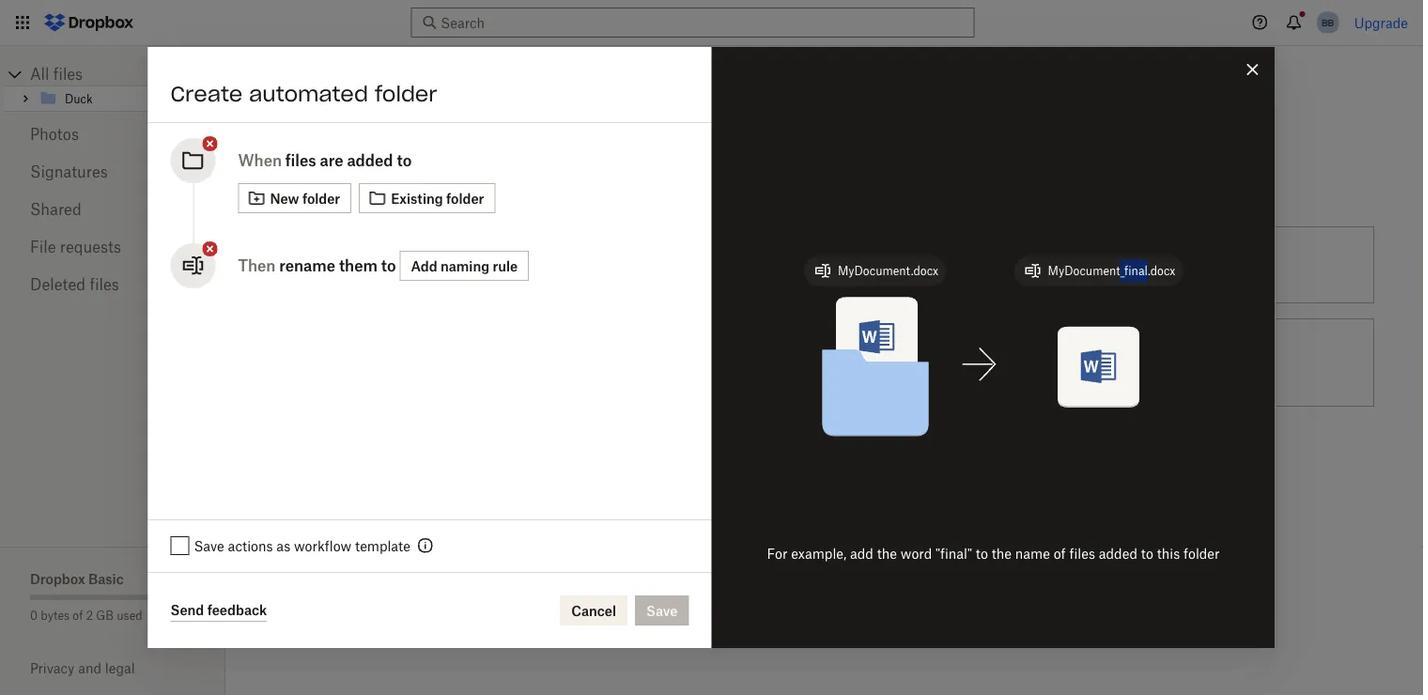 Task type: vqa. For each thing, say whether or not it's contained in the screenshot.
sample file.pdf 'image'
no



Task type: locate. For each thing, give the bounding box(es) containing it.
rule
[[751, 257, 775, 273], [493, 258, 518, 274]]

cancel button
[[560, 596, 628, 626]]

add for add an automation
[[263, 182, 294, 201]]

send feedback button
[[171, 600, 267, 622]]

add inside button
[[411, 258, 438, 274]]

get more space image
[[146, 603, 169, 626]]

a left file
[[765, 355, 773, 371]]

bytes
[[41, 609, 70, 623]]

files right convert
[[1143, 257, 1169, 273]]

folder up files are added to
[[375, 81, 438, 107]]

add
[[263, 182, 294, 201], [411, 258, 438, 274]]

1 vertical spatial added
[[1099, 546, 1138, 562]]

dropbox
[[30, 571, 85, 587]]

gb
[[96, 609, 114, 623]]

1 horizontal spatial rule
[[751, 257, 775, 273]]

1 horizontal spatial add
[[411, 258, 438, 274]]

files inside unzip files button
[[1131, 355, 1156, 371]]

0 vertical spatial added
[[347, 151, 393, 170]]

mydocument
[[1048, 264, 1121, 278]]

1 horizontal spatial a
[[740, 257, 747, 273]]

folder
[[375, 81, 438, 107], [303, 190, 340, 206], [446, 190, 484, 206], [1184, 546, 1220, 562]]

files
[[53, 65, 83, 83], [286, 151, 316, 170], [502, 257, 528, 273], [864, 257, 890, 273], [1143, 257, 1169, 273], [90, 275, 119, 294], [1131, 355, 1156, 371], [1070, 546, 1096, 562]]

0 horizontal spatial choose
[[339, 257, 386, 273]]

global header element
[[0, 0, 1424, 46]]

1 horizontal spatial choose
[[715, 355, 762, 371]]

0 horizontal spatial add
[[263, 182, 294, 201]]

category
[[401, 257, 455, 273]]

a
[[390, 257, 397, 273], [740, 257, 747, 273], [765, 355, 773, 371]]

0 vertical spatial choose
[[339, 257, 386, 273]]

_final
[[1121, 264, 1148, 278]]

0 horizontal spatial rule
[[493, 258, 518, 274]]

convert
[[1090, 257, 1140, 273]]

rule for a
[[751, 257, 775, 273]]

choose right "rename"
[[339, 257, 386, 273]]

the
[[878, 546, 898, 562], [992, 546, 1012, 562]]

that
[[778, 257, 803, 273]]

unzip files
[[1090, 355, 1156, 371]]

videos
[[910, 355, 950, 371]]

files right all
[[53, 65, 83, 83]]

0 horizontal spatial the
[[878, 546, 898, 562]]

convert
[[860, 355, 907, 371]]

rule inside add an automation main content
[[751, 257, 775, 273]]

0 vertical spatial of
[[1054, 546, 1066, 562]]

all files link
[[30, 63, 226, 86]]

choose left file
[[715, 355, 762, 371]]

files inside choose a category to sort files by button
[[502, 257, 528, 273]]

save
[[194, 538, 224, 554]]

all
[[30, 65, 49, 83]]

for
[[767, 546, 788, 562]]

new folder
[[270, 190, 340, 206]]

renames
[[807, 257, 860, 273]]

files inside convert files to pdfs 'button'
[[1143, 257, 1169, 273]]

the right add
[[878, 546, 898, 562]]

of
[[1054, 546, 1066, 562], [73, 609, 83, 623]]

.docx
[[1148, 264, 1176, 278]]

1 horizontal spatial the
[[992, 546, 1012, 562]]

choose a file format to convert videos to
[[715, 355, 966, 371]]

cancel
[[572, 603, 617, 619]]

signatures link
[[30, 153, 195, 191]]

1 vertical spatial add
[[411, 258, 438, 274]]

0 vertical spatial add
[[263, 182, 294, 201]]

1 horizontal spatial of
[[1054, 546, 1066, 562]]

set
[[715, 257, 736, 273]]

1 vertical spatial choose
[[715, 355, 762, 371]]

file
[[30, 238, 56, 256]]

to
[[397, 151, 412, 170], [381, 257, 396, 275], [458, 257, 470, 273], [1173, 257, 1185, 273], [844, 355, 856, 371], [954, 355, 966, 371], [976, 546, 989, 562], [1142, 546, 1154, 562]]

2 horizontal spatial a
[[765, 355, 773, 371]]

the left name on the right
[[992, 546, 1012, 562]]

files right renames
[[864, 257, 890, 273]]

files left are
[[286, 151, 316, 170]]

deleted
[[30, 275, 86, 294]]

existing
[[391, 190, 443, 206]]

choose for choose a category to sort files by
[[339, 257, 386, 273]]

upgrade link
[[1355, 15, 1409, 31]]

of right name on the right
[[1054, 546, 1066, 562]]

files inside set a rule that renames files button
[[864, 257, 890, 273]]

0
[[30, 609, 38, 623]]

choose a category to sort files by button
[[256, 219, 631, 311]]

set a rule that renames files button
[[631, 219, 1007, 311]]

automation
[[323, 182, 413, 201]]

of inside create automated folder dialog
[[1054, 546, 1066, 562]]

an
[[298, 182, 318, 201]]

rule left by
[[493, 258, 518, 274]]

send feedback
[[171, 602, 267, 618]]

rename
[[279, 257, 335, 275]]

"final"
[[936, 546, 973, 562]]

legal
[[105, 661, 135, 677]]

automations
[[263, 61, 400, 88]]

0 horizontal spatial a
[[390, 257, 397, 273]]

added up automation on the top of the page
[[347, 151, 393, 170]]

a left category
[[390, 257, 397, 273]]

convert files to pdfs button
[[1007, 219, 1382, 311]]

choose a file format to convert videos to button
[[631, 311, 1007, 414]]

a right set
[[740, 257, 747, 273]]

file requests link
[[30, 228, 195, 266]]

2 the from the left
[[992, 546, 1012, 562]]

choose for choose a file format to convert videos to
[[715, 355, 762, 371]]

add naming rule
[[411, 258, 518, 274]]

shared
[[30, 200, 81, 219]]

new
[[270, 190, 299, 206]]

files down file requests link
[[90, 275, 119, 294]]

mydocument.docx
[[838, 264, 939, 278]]

files right name on the right
[[1070, 546, 1096, 562]]

of left 2
[[73, 609, 83, 623]]

added left "this"
[[1099, 546, 1138, 562]]

files left by
[[502, 257, 528, 273]]

a for rule
[[740, 257, 747, 273]]

basic
[[88, 571, 124, 587]]

rule inside create automated folder dialog
[[493, 258, 518, 274]]

rename them to
[[279, 257, 396, 275]]

added
[[347, 151, 393, 170], [1099, 546, 1138, 562]]

add inside main content
[[263, 182, 294, 201]]

0 horizontal spatial of
[[73, 609, 83, 623]]

privacy and legal link
[[30, 661, 226, 677]]

files right unzip
[[1131, 355, 1156, 371]]

rule left that
[[751, 257, 775, 273]]



Task type: describe. For each thing, give the bounding box(es) containing it.
pdfs
[[1189, 257, 1222, 273]]

add
[[851, 546, 874, 562]]

workflow
[[294, 538, 352, 554]]

privacy and legal
[[30, 661, 135, 677]]

mydocument _final .docx
[[1048, 264, 1176, 278]]

signatures
[[30, 163, 108, 181]]

convert files to pdfs
[[1090, 257, 1222, 273]]

upgrade
[[1355, 15, 1409, 31]]

all files tree
[[3, 63, 226, 112]]

dropbox basic
[[30, 571, 124, 587]]

to inside 'button'
[[1173, 257, 1185, 273]]

send
[[171, 602, 204, 618]]

all files
[[30, 65, 83, 83]]

0 horizontal spatial added
[[347, 151, 393, 170]]

file requests
[[30, 238, 121, 256]]

files inside deleted files link
[[90, 275, 119, 294]]

as
[[277, 538, 291, 554]]

naming
[[441, 258, 490, 274]]

shared link
[[30, 191, 195, 228]]

template
[[355, 538, 411, 554]]

a for category
[[390, 257, 397, 273]]

2
[[86, 609, 93, 623]]

1 the from the left
[[878, 546, 898, 562]]

click to watch a demo video image
[[404, 65, 426, 87]]

existing folder button
[[359, 183, 496, 213]]

0 bytes of 2 gb used
[[30, 609, 143, 623]]

rule for naming
[[493, 258, 518, 274]]

for example, add the word "final" to the name of files added to this folder
[[767, 546, 1220, 562]]

add for add naming rule
[[411, 258, 438, 274]]

new folder button
[[238, 183, 352, 213]]

create automated folder
[[171, 81, 438, 107]]

actions
[[228, 538, 273, 554]]

by
[[531, 257, 546, 273]]

add naming rule button
[[400, 251, 529, 281]]

a for file
[[765, 355, 773, 371]]

this
[[1158, 546, 1181, 562]]

add an automation
[[263, 182, 413, 201]]

files inside all files link
[[53, 65, 83, 83]]

file
[[776, 355, 795, 371]]

folder right existing
[[446, 190, 484, 206]]

choose a category to sort files by
[[339, 257, 546, 273]]

requests
[[60, 238, 121, 256]]

word
[[901, 546, 932, 562]]

them
[[339, 257, 378, 275]]

existing folder
[[391, 190, 484, 206]]

name
[[1016, 546, 1051, 562]]

privacy
[[30, 661, 75, 677]]

unzip
[[1090, 355, 1127, 371]]

format
[[799, 355, 841, 371]]

files are added to
[[286, 151, 412, 170]]

when
[[238, 151, 282, 170]]

save actions as workflow template
[[194, 538, 411, 554]]

add an automation main content
[[256, 106, 1424, 695]]

folder right new
[[303, 190, 340, 206]]

and
[[78, 661, 101, 677]]

are
[[320, 151, 343, 170]]

create
[[171, 81, 243, 107]]

unzip files button
[[1007, 311, 1382, 414]]

automated
[[249, 81, 368, 107]]

used
[[117, 609, 143, 623]]

set a rule that renames files
[[715, 257, 890, 273]]

deleted files link
[[30, 266, 195, 304]]

photos link
[[30, 116, 195, 153]]

example,
[[791, 546, 847, 562]]

folder right "this"
[[1184, 546, 1220, 562]]

dropbox logo - go to the homepage image
[[38, 8, 140, 38]]

deleted files
[[30, 275, 119, 294]]

1 horizontal spatial added
[[1099, 546, 1138, 562]]

photos
[[30, 125, 79, 143]]

create automated folder dialog
[[148, 47, 1276, 648]]

1 vertical spatial of
[[73, 609, 83, 623]]

sort
[[474, 257, 498, 273]]

then
[[238, 257, 276, 275]]

feedback
[[207, 602, 267, 618]]



